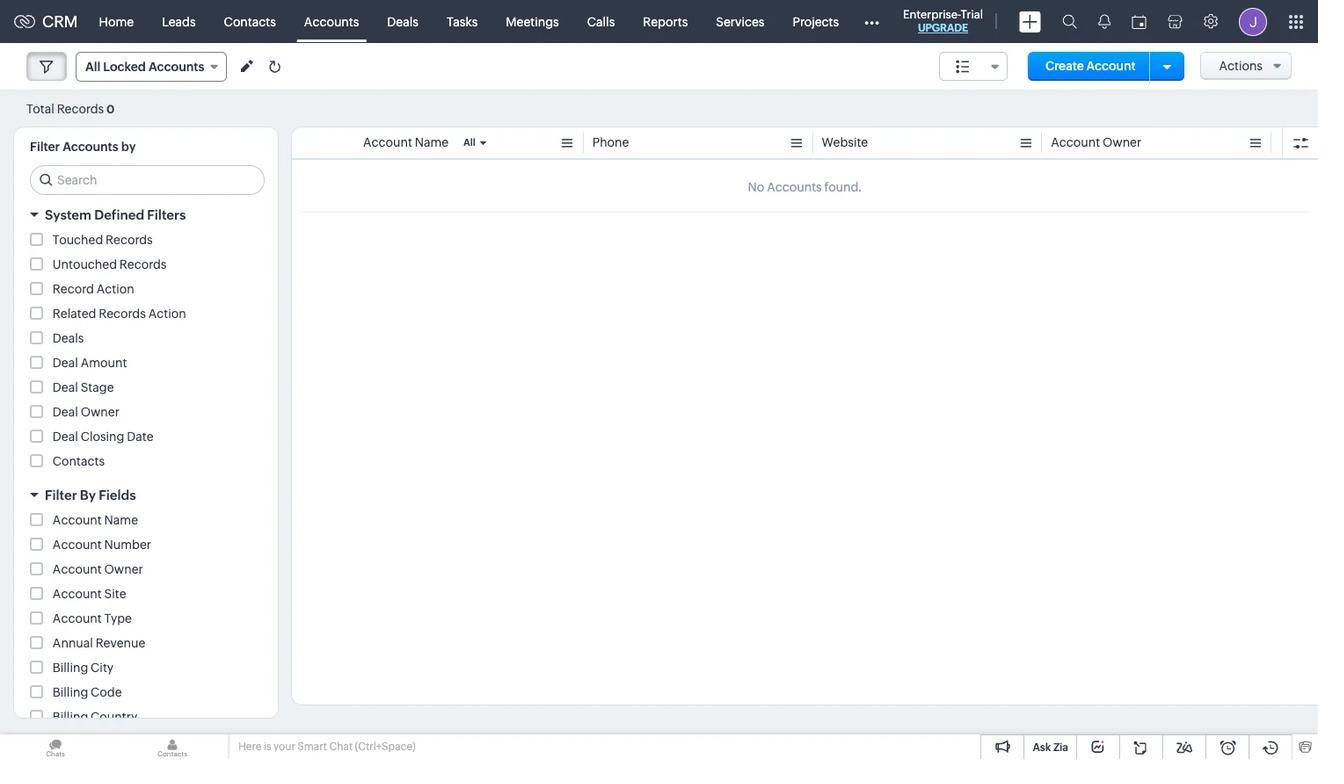 Task type: vqa. For each thing, say whether or not it's contained in the screenshot.
the right Accounts
yes



Task type: describe. For each thing, give the bounding box(es) containing it.
deals link
[[373, 0, 433, 43]]

deal amount
[[53, 356, 127, 370]]

0 horizontal spatial account owner
[[53, 563, 143, 577]]

meetings
[[506, 15, 559, 29]]

home
[[99, 15, 134, 29]]

filters
[[147, 208, 186, 222]]

account number
[[53, 538, 151, 552]]

account name for account number
[[53, 514, 138, 528]]

account inside "button"
[[1086, 59, 1136, 73]]

type
[[104, 612, 132, 626]]

create account button
[[1028, 52, 1153, 81]]

name for account number
[[104, 514, 138, 528]]

leads
[[162, 15, 196, 29]]

record
[[53, 282, 94, 296]]

locked
[[103, 60, 146, 74]]

(ctrl+space)
[[355, 741, 416, 754]]

meetings link
[[492, 0, 573, 43]]

contacts inside contacts link
[[224, 15, 276, 29]]

upgrade
[[918, 22, 968, 34]]

reports
[[643, 15, 688, 29]]

deal for deal stage
[[53, 381, 78, 395]]

ask
[[1033, 742, 1051, 754]]

smart
[[298, 741, 327, 754]]

fields
[[99, 488, 136, 503]]

create
[[1045, 59, 1084, 73]]

system defined filters button
[[14, 200, 278, 230]]

untouched records
[[53, 258, 167, 272]]

records for related
[[99, 307, 146, 321]]

0 vertical spatial account owner
[[1051, 135, 1142, 149]]

projects link
[[779, 0, 853, 43]]

0 horizontal spatial deals
[[53, 332, 84, 346]]

1 vertical spatial owner
[[81, 405, 120, 419]]

billing code
[[53, 686, 122, 700]]

calls
[[587, 15, 615, 29]]

related records action
[[53, 307, 186, 321]]

account name for all
[[363, 135, 449, 149]]

leads link
[[148, 0, 210, 43]]

profile image
[[1239, 7, 1267, 36]]

filter by fields button
[[14, 480, 278, 511]]

name for all
[[415, 135, 449, 149]]

ask zia
[[1033, 742, 1068, 754]]

annual revenue
[[53, 637, 145, 651]]

deal owner
[[53, 405, 120, 419]]

record action
[[53, 282, 134, 296]]

chat
[[329, 741, 353, 754]]

create account
[[1045, 59, 1136, 73]]

home link
[[85, 0, 148, 43]]

all for all
[[463, 137, 475, 148]]

code
[[91, 686, 122, 700]]

0 vertical spatial deals
[[387, 15, 419, 29]]

filter by fields
[[45, 488, 136, 503]]

deal for deal owner
[[53, 405, 78, 419]]

touched records
[[53, 233, 153, 247]]

by
[[80, 488, 96, 503]]

accounts inside accounts link
[[304, 15, 359, 29]]

1 vertical spatial contacts
[[53, 455, 105, 469]]

amount
[[81, 356, 127, 370]]

zia
[[1053, 742, 1068, 754]]

closing
[[81, 430, 124, 444]]

billing country
[[53, 711, 137, 725]]

enterprise-
[[903, 8, 961, 21]]

crm
[[42, 12, 78, 31]]

0
[[106, 102, 115, 116]]

all for all locked accounts
[[85, 60, 100, 74]]

services
[[716, 15, 765, 29]]

calls link
[[573, 0, 629, 43]]

0 vertical spatial action
[[96, 282, 134, 296]]

here
[[238, 741, 262, 754]]

billing for billing code
[[53, 686, 88, 700]]

stage
[[81, 381, 114, 395]]

profile element
[[1228, 0, 1278, 43]]

defined
[[94, 208, 144, 222]]

filter for filter by fields
[[45, 488, 77, 503]]

tasks link
[[433, 0, 492, 43]]

signals element
[[1088, 0, 1121, 43]]

all locked accounts
[[85, 60, 204, 74]]

billing for billing city
[[53, 661, 88, 675]]

search image
[[1062, 14, 1077, 29]]



Task type: locate. For each thing, give the bounding box(es) containing it.
crm link
[[14, 12, 78, 31]]

1 horizontal spatial action
[[148, 307, 186, 321]]

accounts inside all locked accounts "field"
[[149, 60, 204, 74]]

action
[[96, 282, 134, 296], [148, 307, 186, 321]]

projects
[[793, 15, 839, 29]]

0 vertical spatial account name
[[363, 135, 449, 149]]

account
[[1086, 59, 1136, 73], [363, 135, 412, 149], [1051, 135, 1100, 149], [53, 514, 102, 528], [53, 538, 102, 552], [53, 563, 102, 577], [53, 587, 102, 601], [53, 612, 102, 626]]

here is your smart chat (ctrl+space)
[[238, 741, 416, 754]]

billing city
[[53, 661, 114, 675]]

services link
[[702, 0, 779, 43]]

filter down 'total' at top
[[30, 140, 60, 154]]

billing down billing city
[[53, 686, 88, 700]]

tasks
[[447, 15, 478, 29]]

calendar image
[[1132, 15, 1147, 29]]

2 vertical spatial accounts
[[63, 140, 118, 154]]

account owner down the account number
[[53, 563, 143, 577]]

billing down billing code
[[53, 711, 88, 725]]

0 horizontal spatial account name
[[53, 514, 138, 528]]

action up related records action
[[96, 282, 134, 296]]

owner down create account "button"
[[1103, 135, 1142, 149]]

contacts image
[[117, 735, 228, 760]]

deal
[[53, 356, 78, 370], [53, 381, 78, 395], [53, 405, 78, 419], [53, 430, 78, 444]]

1 vertical spatial all
[[463, 137, 475, 148]]

deal for deal closing date
[[53, 430, 78, 444]]

0 vertical spatial owner
[[1103, 135, 1142, 149]]

enterprise-trial upgrade
[[903, 8, 983, 34]]

by
[[121, 140, 136, 154]]

1 horizontal spatial accounts
[[149, 60, 204, 74]]

records down the touched records
[[119, 258, 167, 272]]

reports link
[[629, 0, 702, 43]]

trial
[[961, 8, 983, 21]]

contacts
[[224, 15, 276, 29], [53, 455, 105, 469]]

account type
[[53, 612, 132, 626]]

city
[[91, 661, 114, 675]]

records for touched
[[106, 233, 153, 247]]

0 horizontal spatial accounts
[[63, 140, 118, 154]]

billing for billing country
[[53, 711, 88, 725]]

All Locked Accounts field
[[76, 52, 227, 82]]

0 vertical spatial all
[[85, 60, 100, 74]]

0 vertical spatial billing
[[53, 661, 88, 675]]

deals down related
[[53, 332, 84, 346]]

deal for deal amount
[[53, 356, 78, 370]]

1 vertical spatial account name
[[53, 514, 138, 528]]

system
[[45, 208, 91, 222]]

your
[[273, 741, 295, 754]]

2 vertical spatial billing
[[53, 711, 88, 725]]

country
[[91, 711, 137, 725]]

0 horizontal spatial contacts
[[53, 455, 105, 469]]

1 deal from the top
[[53, 356, 78, 370]]

1 vertical spatial accounts
[[149, 60, 204, 74]]

account owner down create account "button"
[[1051, 135, 1142, 149]]

search element
[[1052, 0, 1088, 43]]

records left 0
[[57, 102, 104, 116]]

website
[[822, 135, 868, 149]]

accounts
[[304, 15, 359, 29], [149, 60, 204, 74], [63, 140, 118, 154]]

0 vertical spatial contacts
[[224, 15, 276, 29]]

1 horizontal spatial name
[[415, 135, 449, 149]]

owner down number
[[104, 563, 143, 577]]

site
[[104, 587, 126, 601]]

create menu element
[[1009, 0, 1052, 43]]

0 horizontal spatial all
[[85, 60, 100, 74]]

deals
[[387, 15, 419, 29], [53, 332, 84, 346]]

all
[[85, 60, 100, 74], [463, 137, 475, 148]]

contacts right leads in the left of the page
[[224, 15, 276, 29]]

2 horizontal spatial accounts
[[304, 15, 359, 29]]

filter accounts by
[[30, 140, 136, 154]]

records for untouched
[[119, 258, 167, 272]]

records down defined
[[106, 233, 153, 247]]

total
[[26, 102, 54, 116]]

2 deal from the top
[[53, 381, 78, 395]]

phone
[[592, 135, 629, 149]]

number
[[104, 538, 151, 552]]

Other Modules field
[[853, 7, 891, 36]]

accounts left deals link
[[304, 15, 359, 29]]

account site
[[53, 587, 126, 601]]

2 vertical spatial owner
[[104, 563, 143, 577]]

contacts down closing on the bottom of the page
[[53, 455, 105, 469]]

touched
[[53, 233, 103, 247]]

total records 0
[[26, 102, 115, 116]]

filter for filter accounts by
[[30, 140, 60, 154]]

size image
[[956, 59, 970, 75]]

account name
[[363, 135, 449, 149], [53, 514, 138, 528]]

billing
[[53, 661, 88, 675], [53, 686, 88, 700], [53, 711, 88, 725]]

filter inside dropdown button
[[45, 488, 77, 503]]

chats image
[[0, 735, 111, 760]]

annual
[[53, 637, 93, 651]]

2 billing from the top
[[53, 686, 88, 700]]

None field
[[939, 52, 1008, 81]]

revenue
[[96, 637, 145, 651]]

actions
[[1219, 59, 1263, 73]]

contacts link
[[210, 0, 290, 43]]

account owner
[[1051, 135, 1142, 149], [53, 563, 143, 577]]

1 horizontal spatial deals
[[387, 15, 419, 29]]

filter
[[30, 140, 60, 154], [45, 488, 77, 503]]

date
[[127, 430, 154, 444]]

deal up deal stage
[[53, 356, 78, 370]]

0 vertical spatial accounts
[[304, 15, 359, 29]]

accounts left by
[[63, 140, 118, 154]]

4 deal from the top
[[53, 430, 78, 444]]

1 vertical spatial action
[[148, 307, 186, 321]]

1 vertical spatial account owner
[[53, 563, 143, 577]]

1 vertical spatial filter
[[45, 488, 77, 503]]

untouched
[[53, 258, 117, 272]]

1 billing from the top
[[53, 661, 88, 675]]

deal down deal owner
[[53, 430, 78, 444]]

deal left stage
[[53, 381, 78, 395]]

all inside "field"
[[85, 60, 100, 74]]

owner up closing on the bottom of the page
[[81, 405, 120, 419]]

accounts link
[[290, 0, 373, 43]]

filter left by
[[45, 488, 77, 503]]

1 horizontal spatial account owner
[[1051, 135, 1142, 149]]

0 horizontal spatial name
[[104, 514, 138, 528]]

1 horizontal spatial all
[[463, 137, 475, 148]]

3 billing from the top
[[53, 711, 88, 725]]

accounts down "leads" link
[[149, 60, 204, 74]]

1 horizontal spatial contacts
[[224, 15, 276, 29]]

0 vertical spatial filter
[[30, 140, 60, 154]]

Search text field
[[31, 166, 264, 194]]

is
[[264, 741, 271, 754]]

related
[[53, 307, 96, 321]]

create menu image
[[1019, 11, 1041, 32]]

1 vertical spatial billing
[[53, 686, 88, 700]]

deal stage
[[53, 381, 114, 395]]

records
[[57, 102, 104, 116], [106, 233, 153, 247], [119, 258, 167, 272], [99, 307, 146, 321]]

deals left tasks
[[387, 15, 419, 29]]

0 horizontal spatial action
[[96, 282, 134, 296]]

signals image
[[1098, 14, 1111, 29]]

3 deal from the top
[[53, 405, 78, 419]]

deal down deal stage
[[53, 405, 78, 419]]

1 vertical spatial deals
[[53, 332, 84, 346]]

records for total
[[57, 102, 104, 116]]

name
[[415, 135, 449, 149], [104, 514, 138, 528]]

1 horizontal spatial account name
[[363, 135, 449, 149]]

owner
[[1103, 135, 1142, 149], [81, 405, 120, 419], [104, 563, 143, 577]]

action down untouched records
[[148, 307, 186, 321]]

billing down 'annual'
[[53, 661, 88, 675]]

0 vertical spatial name
[[415, 135, 449, 149]]

1 vertical spatial name
[[104, 514, 138, 528]]

system defined filters
[[45, 208, 186, 222]]

deal closing date
[[53, 430, 154, 444]]

records down "record action"
[[99, 307, 146, 321]]



